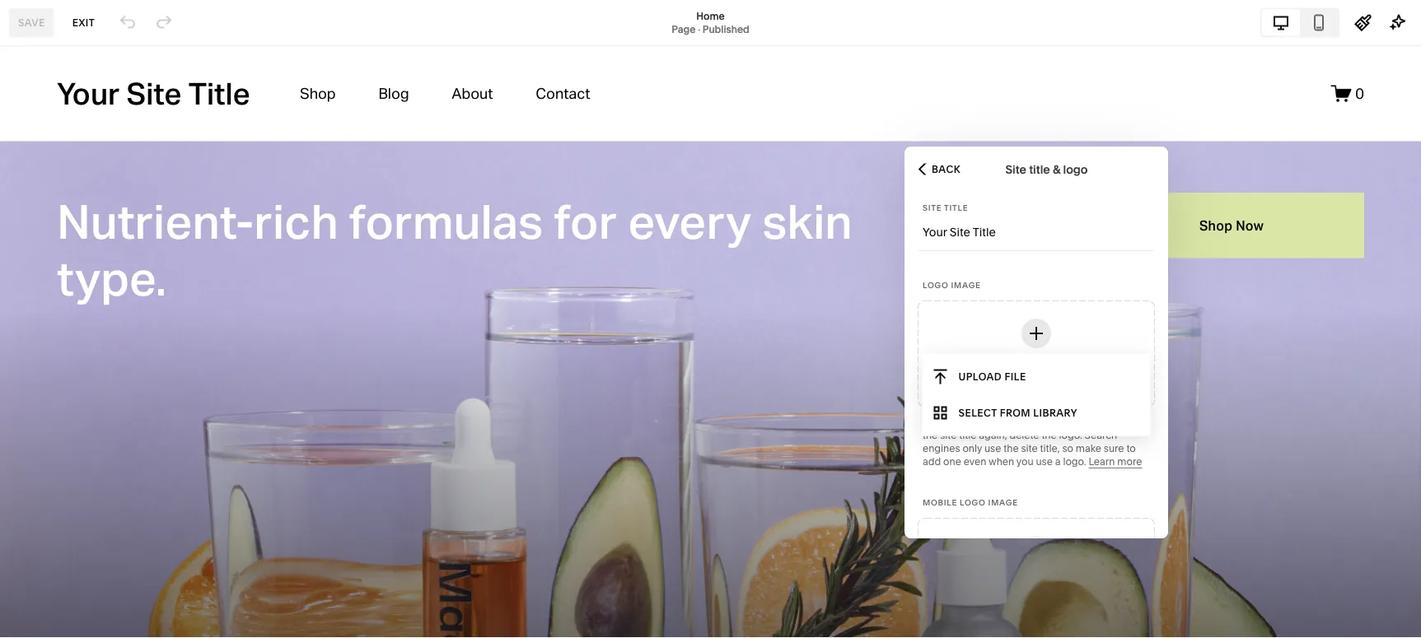 Task type: describe. For each thing, give the bounding box(es) containing it.
published
[[703, 23, 750, 35]]

mobile logo image
[[923, 498, 1018, 507]]

scheduling
[[70, 248, 141, 264]]

logos
[[923, 416, 952, 428]]

library inside button
[[1033, 407, 1078, 419]]

replace
[[954, 416, 989, 428]]

·
[[698, 23, 700, 35]]

acuity scheduling link
[[27, 248, 183, 267]]

save button
[[9, 8, 54, 37]]

&
[[1053, 162, 1061, 176]]

page
[[672, 23, 696, 35]]

analytics link
[[27, 218, 183, 238]]

all
[[1062, 416, 1073, 428]]

delete
[[1010, 430, 1039, 442]]

acuity scheduling
[[27, 248, 141, 264]]

2 vertical spatial title
[[959, 430, 977, 442]]

contacts
[[27, 190, 84, 206]]

settings link
[[27, 532, 183, 551]]

logo image
[[923, 280, 981, 290]]

even
[[964, 456, 987, 468]]

1 vertical spatial site
[[940, 430, 957, 442]]

1 vertical spatial title
[[1028, 416, 1046, 428]]

only
[[963, 443, 982, 455]]

asset library link
[[27, 503, 183, 522]]

0 horizontal spatial image
[[951, 280, 981, 290]]

0 horizontal spatial use
[[984, 443, 1001, 455]]

1 vertical spatial use
[[1036, 456, 1053, 468]]

0 vertical spatial site
[[1009, 416, 1026, 428]]

the up title,
[[1042, 430, 1057, 442]]

the down logos
[[923, 430, 938, 442]]

search
[[1085, 430, 1117, 442]]

logos replace the site title on all pages. to show the site title again, delete the logo. search engines only use the site title, so make sure to add one even when you use a logo.
[[923, 416, 1147, 468]]

exit
[[72, 16, 95, 28]]

settings
[[27, 533, 79, 549]]

back button
[[914, 151, 966, 187]]

save
[[18, 16, 45, 28]]

learn more link
[[1089, 456, 1142, 469]]

1 vertical spatial library
[[66, 503, 110, 519]]

marketing link
[[27, 160, 183, 179]]

back
[[932, 163, 961, 175]]

upload
[[959, 371, 1002, 383]]

site for site title & logo
[[1005, 162, 1026, 176]]

the up again,
[[992, 416, 1007, 428]]

2 vertical spatial site
[[1021, 443, 1038, 455]]

ruby
[[65, 616, 89, 628]]

0 vertical spatial title
[[1029, 162, 1050, 176]]

select from library button
[[922, 395, 1151, 431]]

sure
[[1104, 443, 1124, 455]]

ra
[[33, 622, 48, 634]]

1 vertical spatial logo.
[[1063, 456, 1086, 468]]

make
[[1076, 443, 1101, 455]]



Task type: locate. For each thing, give the bounding box(es) containing it.
0 horizontal spatial logo
[[923, 280, 949, 290]]

you
[[1016, 456, 1034, 468]]

menu
[[922, 354, 1151, 436]]

logo
[[923, 280, 949, 290], [960, 498, 986, 507]]

anderson
[[91, 616, 138, 628]]

one
[[943, 456, 961, 468]]

ruby anderson
[[65, 616, 138, 628]]

title left on
[[1028, 416, 1046, 428]]

title,
[[1040, 443, 1060, 455]]

menu containing upload file
[[922, 354, 1151, 436]]

0 vertical spatial library
[[1033, 407, 1078, 419]]

library
[[1033, 407, 1078, 419], [66, 503, 110, 519]]

1 horizontal spatial logo
[[960, 498, 986, 507]]

use down again,
[[984, 443, 1001, 455]]

asset
[[27, 503, 63, 519]]

0 vertical spatial logo
[[923, 280, 949, 290]]

1 vertical spatial image
[[988, 498, 1018, 507]]

exit button
[[63, 8, 104, 37]]

marketing
[[27, 161, 91, 177]]

1 horizontal spatial site
[[1005, 162, 1026, 176]]

mobile
[[923, 498, 957, 507]]

site up engines
[[940, 430, 957, 442]]

library up title,
[[1033, 407, 1078, 419]]

image down title
[[951, 280, 981, 290]]

use
[[984, 443, 1001, 455], [1036, 456, 1053, 468]]

site title
[[923, 203, 968, 213]]

title down "replace"
[[959, 430, 977, 442]]

so
[[1062, 443, 1073, 455]]

a
[[1055, 456, 1061, 468]]

select
[[959, 407, 997, 419]]

logo. up so
[[1059, 430, 1082, 442]]

image down "when"
[[988, 498, 1018, 507]]

website
[[27, 102, 79, 118]]

analytics
[[27, 219, 85, 235]]

logo. down so
[[1063, 456, 1086, 468]]

1 vertical spatial site
[[923, 203, 942, 213]]

logo down site title
[[923, 280, 949, 290]]

selling
[[27, 131, 70, 147]]

title left &
[[1029, 162, 1050, 176]]

0 vertical spatial logo.
[[1059, 430, 1082, 442]]

help link
[[27, 561, 57, 579]]

the up "when"
[[1004, 443, 1019, 455]]

1 horizontal spatial library
[[1033, 407, 1078, 419]]

file
[[1005, 371, 1026, 383]]

library up the settings link
[[66, 503, 110, 519]]

on
[[1048, 416, 1060, 428]]

home
[[696, 10, 725, 22]]

site up you
[[1021, 443, 1038, 455]]

upload file button
[[922, 359, 1151, 395]]

more
[[1117, 456, 1142, 468]]

logo
[[1063, 162, 1088, 176]]

site title & logo
[[1005, 162, 1088, 176]]

0 vertical spatial site
[[1005, 162, 1026, 176]]

0 vertical spatial image
[[951, 280, 981, 290]]

logo.
[[1059, 430, 1082, 442], [1063, 456, 1086, 468]]

None text field
[[923, 214, 1150, 250]]

site left title
[[923, 203, 942, 213]]

learn
[[1089, 456, 1115, 468]]

1 horizontal spatial image
[[988, 498, 1018, 507]]

image
[[951, 280, 981, 290], [988, 498, 1018, 507]]

asset library
[[27, 503, 110, 519]]

use left a on the bottom
[[1036, 456, 1053, 468]]

site up delete
[[1009, 416, 1026, 428]]

from
[[1000, 407, 1031, 419]]

site left &
[[1005, 162, 1026, 176]]

upload file
[[959, 371, 1026, 383]]

1 vertical spatial logo
[[960, 498, 986, 507]]

when
[[989, 456, 1014, 468]]

show
[[1122, 416, 1147, 428]]

learn more
[[1089, 456, 1142, 468]]

pages.
[[1075, 416, 1107, 428]]

logo right mobile
[[960, 498, 986, 507]]

engines
[[923, 443, 960, 455]]

home page · published
[[672, 10, 750, 35]]

website link
[[27, 101, 183, 121]]

help
[[27, 562, 57, 578]]

site
[[1005, 162, 1026, 176], [923, 203, 942, 213]]

selling link
[[27, 131, 183, 150]]

0 vertical spatial use
[[984, 443, 1001, 455]]

tab list
[[1262, 9, 1338, 36]]

title
[[1029, 162, 1050, 176], [1028, 416, 1046, 428], [959, 430, 977, 442]]

select from library
[[959, 407, 1078, 419]]

site for site title
[[923, 203, 942, 213]]

again,
[[979, 430, 1007, 442]]

site
[[1009, 416, 1026, 428], [940, 430, 957, 442], [1021, 443, 1038, 455]]

acuity
[[27, 248, 67, 264]]

to
[[1109, 416, 1120, 428]]

0 horizontal spatial site
[[923, 203, 942, 213]]

add
[[923, 456, 941, 468]]

title
[[944, 203, 968, 213]]

the
[[992, 416, 1007, 428], [923, 430, 938, 442], [1042, 430, 1057, 442], [1004, 443, 1019, 455]]

1 horizontal spatial use
[[1036, 456, 1053, 468]]

0 horizontal spatial library
[[66, 503, 110, 519]]

to
[[1127, 443, 1136, 455]]

contacts link
[[27, 189, 183, 208]]



Task type: vqa. For each thing, say whether or not it's contained in the screenshot.
Chevron Small Down Light icon
no



